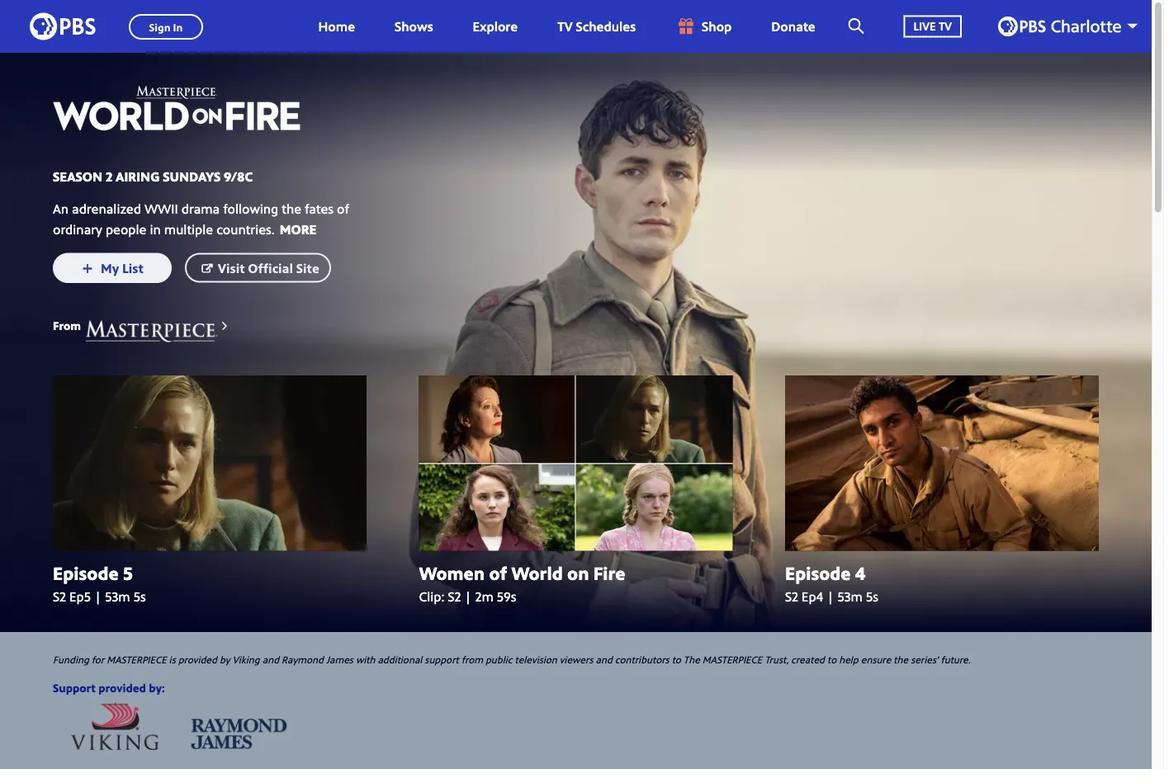 Task type: describe. For each thing, give the bounding box(es) containing it.
live tv
[[914, 18, 952, 34]]

series'
[[911, 653, 938, 666]]

public
[[485, 653, 512, 666]]

viking
[[232, 653, 260, 666]]

2 to from the left
[[827, 653, 836, 666]]

s2 for episode 4
[[785, 588, 798, 606]]

episode 5 s2 ep5 | 53m 5s
[[53, 560, 146, 606]]

ep4
[[801, 588, 823, 606]]

support provided by:
[[53, 680, 165, 696]]

shop link
[[659, 0, 748, 53]]

airing
[[116, 167, 160, 185]]

season 2 airing sundays 9/8c
[[53, 167, 253, 185]]

by:
[[149, 680, 165, 696]]

1 and from the left
[[262, 653, 279, 666]]

of inside women of world on fire clip: s2 | 2m 59s
[[489, 560, 507, 585]]

2m
[[475, 588, 494, 606]]

video thumbnail: world on fire women of world on fire image
[[419, 375, 733, 551]]

tv schedules link
[[541, 0, 652, 53]]

| inside women of world on fire clip: s2 | 2m 59s
[[464, 588, 472, 606]]

funding
[[53, 653, 89, 666]]

raymond james image
[[190, 702, 287, 750]]

viking image
[[67, 702, 163, 750]]

funding for masterpiece is provided by viking and raymond james with additional support from public television viewers and contributors to the masterpiece trust, created to help ensure the series' future.
[[53, 653, 971, 666]]

the
[[683, 653, 700, 666]]

5s for 5
[[133, 588, 146, 606]]

1 to from the left
[[672, 653, 681, 666]]

s2 inside women of world on fire clip: s2 | 2m 59s
[[448, 588, 461, 606]]

shop
[[702, 17, 732, 35]]

9/8c
[[224, 167, 253, 185]]

the inside an adrenalized wwii drama following the fates of ordinary people in multiple countries.
[[282, 199, 301, 217]]

women of world on fire clip: s2 | 2m 59s
[[419, 560, 625, 606]]

live tv link
[[887, 0, 978, 53]]

episode for episode 5
[[53, 560, 119, 585]]

future.
[[941, 653, 971, 666]]

s2 for episode 5
[[53, 588, 66, 606]]

drama
[[181, 199, 220, 217]]

episode 4 s2 ep4 | 53m 5s
[[785, 560, 878, 606]]

countries.
[[216, 220, 275, 238]]

fire
[[593, 560, 625, 585]]

search image
[[848, 18, 864, 34]]

4
[[855, 560, 865, 585]]

53m for 5
[[105, 588, 130, 606]]

support
[[425, 653, 459, 666]]

episode 5 link
[[53, 560, 367, 585]]

contributors
[[615, 653, 669, 666]]

an
[[53, 199, 69, 217]]

from
[[53, 318, 81, 333]]

video thumbnail: world on fire episode 5 image
[[53, 375, 367, 551]]

| for episode 4
[[827, 588, 834, 606]]

shows
[[395, 17, 433, 35]]

fates
[[305, 199, 334, 217]]

explore
[[473, 17, 518, 35]]

live
[[914, 18, 936, 34]]

donate link
[[755, 0, 832, 53]]

5s for 4
[[866, 588, 878, 606]]

people
[[106, 220, 146, 238]]

television
[[515, 653, 557, 666]]

5
[[123, 560, 133, 585]]



Task type: locate. For each thing, give the bounding box(es) containing it.
is
[[169, 653, 176, 666]]

in
[[150, 220, 161, 238]]

1 | from the left
[[94, 588, 102, 606]]

0 horizontal spatial and
[[262, 653, 279, 666]]

adrenalized
[[72, 199, 141, 217]]

s2 left the ep4
[[785, 588, 798, 606]]

2 horizontal spatial |
[[827, 588, 834, 606]]

season
[[53, 167, 102, 185]]

1 horizontal spatial 5s
[[866, 588, 878, 606]]

tv
[[557, 17, 573, 35], [939, 18, 952, 34]]

53m down 5
[[105, 588, 130, 606]]

1 masterpiece from the left
[[107, 653, 166, 666]]

to left the help
[[827, 653, 836, 666]]

and right viking
[[262, 653, 279, 666]]

more
[[280, 220, 317, 238]]

1 horizontal spatial and
[[596, 653, 612, 666]]

women
[[419, 560, 485, 585]]

of up 59s
[[489, 560, 507, 585]]

5s inside episode 4 s2 ep4 | 53m 5s
[[866, 588, 878, 606]]

episode up the ep4
[[785, 560, 851, 585]]

masterpiece image
[[86, 309, 218, 342]]

5s right ep5 on the bottom of the page
[[133, 588, 146, 606]]

trust,
[[765, 653, 788, 666]]

explore link
[[456, 0, 534, 53]]

s2 inside the episode 5 s2 ep5 | 53m 5s
[[53, 588, 66, 606]]

tv left schedules
[[557, 17, 573, 35]]

|
[[94, 588, 102, 606], [464, 588, 472, 606], [827, 588, 834, 606]]

video thumbnail: world on fire episode 4 image
[[785, 375, 1099, 551]]

episode 4 link
[[785, 560, 1099, 585]]

53m down 4
[[837, 588, 863, 606]]

viewers
[[559, 653, 593, 666]]

0 horizontal spatial provided
[[98, 680, 146, 696]]

1 s2 from the left
[[53, 588, 66, 606]]

0 horizontal spatial to
[[672, 653, 681, 666]]

| for episode 5
[[94, 588, 102, 606]]

created
[[791, 653, 825, 666]]

of inside an adrenalized wwii drama following the fates of ordinary people in multiple countries.
[[337, 199, 349, 217]]

provided right is
[[178, 653, 217, 666]]

of
[[337, 199, 349, 217], [489, 560, 507, 585]]

masterpiece
[[107, 653, 166, 666], [702, 653, 762, 666]]

0 horizontal spatial |
[[94, 588, 102, 606]]

2 horizontal spatial s2
[[785, 588, 798, 606]]

s2
[[53, 588, 66, 606], [448, 588, 461, 606], [785, 588, 798, 606]]

raymond
[[282, 653, 324, 666]]

2
[[106, 167, 112, 185]]

tv schedules
[[557, 17, 636, 35]]

support
[[53, 680, 96, 696]]

| inside episode 4 s2 ep4 | 53m 5s
[[827, 588, 834, 606]]

provided
[[178, 653, 217, 666], [98, 680, 146, 696]]

0 horizontal spatial 53m
[[105, 588, 130, 606]]

| left "2m"
[[464, 588, 472, 606]]

1 horizontal spatial to
[[827, 653, 836, 666]]

provided left the "by:"
[[98, 680, 146, 696]]

to left the
[[672, 653, 681, 666]]

0 horizontal spatial tv
[[557, 17, 573, 35]]

an adrenalized wwii drama following the fates of ordinary people in multiple countries.
[[53, 199, 349, 238]]

1 horizontal spatial of
[[489, 560, 507, 585]]

to
[[672, 653, 681, 666], [827, 653, 836, 666]]

| right ep5 on the bottom of the page
[[94, 588, 102, 606]]

1 horizontal spatial the
[[893, 653, 908, 666]]

1 5s from the left
[[133, 588, 146, 606]]

5s right the ep4
[[866, 588, 878, 606]]

pbs charlotte image
[[998, 17, 1121, 36]]

1 horizontal spatial masterpiece
[[702, 653, 762, 666]]

53m for 4
[[837, 588, 863, 606]]

2 masterpiece from the left
[[702, 653, 762, 666]]

2 | from the left
[[464, 588, 472, 606]]

2 episode from the left
[[785, 560, 851, 585]]

1 vertical spatial provided
[[98, 680, 146, 696]]

ordinary
[[53, 220, 102, 238]]

0 horizontal spatial episode
[[53, 560, 119, 585]]

the up more
[[282, 199, 301, 217]]

multiple
[[164, 220, 213, 238]]

0 horizontal spatial of
[[337, 199, 349, 217]]

0 vertical spatial provided
[[178, 653, 217, 666]]

pbs image
[[30, 8, 96, 45]]

additional
[[378, 653, 422, 666]]

wwii
[[144, 199, 178, 217]]

s2 inside episode 4 s2 ep4 | 53m 5s
[[785, 588, 798, 606]]

episode inside the episode 5 s2 ep5 | 53m 5s
[[53, 560, 119, 585]]

the
[[282, 199, 301, 217], [893, 653, 908, 666]]

0 vertical spatial of
[[337, 199, 349, 217]]

episode for episode 4
[[785, 560, 851, 585]]

on
[[567, 560, 589, 585]]

episode
[[53, 560, 119, 585], [785, 560, 851, 585]]

1 horizontal spatial 53m
[[837, 588, 863, 606]]

ensure
[[861, 653, 891, 666]]

donate
[[771, 17, 815, 35]]

following
[[223, 199, 278, 217]]

0 horizontal spatial masterpiece
[[107, 653, 166, 666]]

more button
[[275, 218, 321, 240]]

1 horizontal spatial episode
[[785, 560, 851, 585]]

and right viewers
[[596, 653, 612, 666]]

for
[[91, 653, 104, 666]]

sundays
[[163, 167, 221, 185]]

2 and from the left
[[596, 653, 612, 666]]

masterpiece right the
[[702, 653, 762, 666]]

1 vertical spatial of
[[489, 560, 507, 585]]

s2 left ep5 on the bottom of the page
[[53, 588, 66, 606]]

world
[[511, 560, 563, 585]]

episode up ep5 on the bottom of the page
[[53, 560, 119, 585]]

3 s2 from the left
[[785, 588, 798, 606]]

1 53m from the left
[[105, 588, 130, 606]]

59s
[[497, 588, 516, 606]]

3 | from the left
[[827, 588, 834, 606]]

0 vertical spatial the
[[282, 199, 301, 217]]

1 horizontal spatial s2
[[448, 588, 461, 606]]

53m inside the episode 5 s2 ep5 | 53m 5s
[[105, 588, 130, 606]]

masterpiece up the "by:"
[[107, 653, 166, 666]]

1 horizontal spatial tv
[[939, 18, 952, 34]]

clip:
[[419, 588, 444, 606]]

schedules
[[576, 17, 636, 35]]

from
[[461, 653, 483, 666]]

home
[[318, 17, 355, 35]]

with
[[356, 653, 375, 666]]

ep5
[[69, 588, 91, 606]]

by
[[220, 653, 230, 666]]

home link
[[302, 0, 372, 53]]

women of world on fire link
[[419, 560, 733, 585]]

the left series' at the bottom right
[[893, 653, 908, 666]]

2 53m from the left
[[837, 588, 863, 606]]

0 horizontal spatial 5s
[[133, 588, 146, 606]]

and
[[262, 653, 279, 666], [596, 653, 612, 666]]

shows link
[[378, 0, 450, 53]]

5s
[[133, 588, 146, 606], [866, 588, 878, 606]]

2 s2 from the left
[[448, 588, 461, 606]]

0 horizontal spatial s2
[[53, 588, 66, 606]]

53m inside episode 4 s2 ep4 | 53m 5s
[[837, 588, 863, 606]]

episode inside episode 4 s2 ep4 | 53m 5s
[[785, 560, 851, 585]]

1 episode from the left
[[53, 560, 119, 585]]

1 vertical spatial the
[[893, 653, 908, 666]]

| inside the episode 5 s2 ep5 | 53m 5s
[[94, 588, 102, 606]]

help
[[839, 653, 858, 666]]

1 horizontal spatial |
[[464, 588, 472, 606]]

2 5s from the left
[[866, 588, 878, 606]]

of right fates
[[337, 199, 349, 217]]

53m
[[105, 588, 130, 606], [837, 588, 863, 606]]

james
[[326, 653, 353, 666]]

1 horizontal spatial provided
[[178, 653, 217, 666]]

5s inside the episode 5 s2 ep5 | 53m 5s
[[133, 588, 146, 606]]

| right the ep4
[[827, 588, 834, 606]]

0 horizontal spatial the
[[282, 199, 301, 217]]

world on fire image
[[0, 53, 1152, 701], [53, 79, 300, 141]]

s2 right clip:
[[448, 588, 461, 606]]

tv right live
[[939, 18, 952, 34]]



Task type: vqa. For each thing, say whether or not it's contained in the screenshot.


